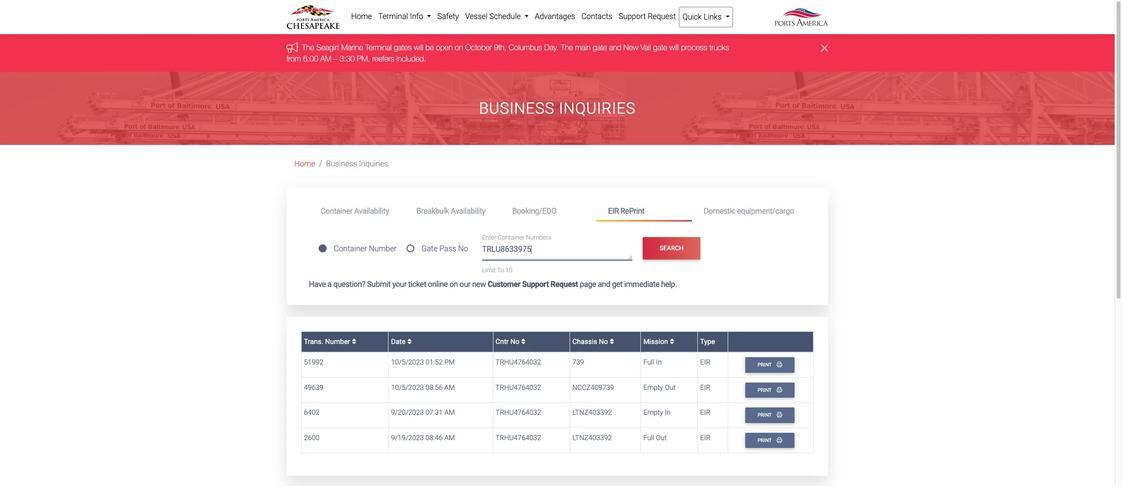 Task type: locate. For each thing, give the bounding box(es) containing it.
2 availability from the left
[[451, 206, 486, 216]]

gate
[[422, 244, 438, 254]]

will left be
[[414, 43, 423, 52]]

2 10/5/2023 from the top
[[391, 384, 424, 392]]

sort image inside "chassis no" link
[[610, 338, 614, 345]]

1 vertical spatial support
[[522, 280, 549, 289]]

3 trhu4764032 from the top
[[496, 409, 541, 417]]

numbers
[[526, 234, 552, 241]]

out down empty in
[[656, 434, 667, 442]]

1 print link from the top
[[746, 358, 795, 373]]

1 print from the top
[[758, 362, 773, 368]]

0 vertical spatial business
[[479, 99, 555, 118]]

quick
[[683, 12, 702, 21]]

number
[[369, 244, 397, 254], [325, 338, 350, 346]]

full down empty in
[[644, 434, 655, 442]]

1 sort image from the left
[[352, 338, 356, 345]]

1 will from the left
[[414, 43, 423, 52]]

breakbulk availability link
[[405, 202, 501, 220]]

am right 08:46
[[445, 434, 455, 442]]

terminal left info at the top of page
[[378, 12, 408, 21]]

sort image up 10/5/2023 01:52 pm
[[407, 338, 412, 345]]

get
[[612, 280, 623, 289]]

1 vertical spatial inquiries
[[359, 159, 388, 169]]

2 horizontal spatial no
[[599, 338, 608, 346]]

empty out
[[644, 384, 676, 392]]

9/19/2023 08:46 am
[[391, 434, 455, 442]]

0 horizontal spatial availability
[[354, 206, 389, 216]]

1 vertical spatial ltnz403392
[[573, 434, 612, 442]]

10/5/2023 down 'date' link
[[391, 359, 424, 367]]

availability inside 'link'
[[451, 206, 486, 216]]

0 vertical spatial support
[[619, 12, 646, 21]]

am
[[321, 54, 332, 63], [445, 384, 455, 392], [445, 409, 455, 417], [445, 434, 455, 442]]

0 vertical spatial and
[[609, 43, 622, 52]]

main
[[575, 43, 591, 52]]

print image
[[777, 362, 783, 367], [777, 412, 783, 418], [777, 437, 783, 443]]

0 vertical spatial ltnz403392
[[573, 409, 612, 417]]

1 horizontal spatial will
[[670, 43, 679, 52]]

sort image right "chassis" on the right
[[610, 338, 614, 345]]

9/20/2023 07:31 am
[[391, 409, 455, 417]]

0 vertical spatial terminal
[[378, 12, 408, 21]]

container up question?
[[334, 244, 367, 254]]

trhu4764032 for 9/20/2023 07:31 am
[[496, 409, 541, 417]]

number up the submit
[[369, 244, 397, 254]]

print for empty in
[[758, 412, 773, 419]]

question?
[[333, 280, 366, 289]]

enter
[[482, 234, 497, 241]]

open
[[436, 43, 453, 52]]

1 horizontal spatial inquiries
[[559, 99, 636, 118]]

1 horizontal spatial number
[[369, 244, 397, 254]]

am right the 07:31
[[445, 409, 455, 417]]

0 vertical spatial number
[[369, 244, 397, 254]]

1 full from the top
[[644, 359, 655, 367]]

support right customer
[[522, 280, 549, 289]]

2 vertical spatial print image
[[777, 437, 783, 443]]

business
[[479, 99, 555, 118], [326, 159, 357, 169]]

trans.
[[304, 338, 323, 346]]

1 vertical spatial print image
[[777, 412, 783, 418]]

1 10/5/2023 from the top
[[391, 359, 424, 367]]

gate right main
[[593, 43, 607, 52]]

full for full in
[[644, 359, 655, 367]]

3:30
[[340, 54, 355, 63]]

no right cntr
[[511, 338, 520, 346]]

sort image inside 'date' link
[[407, 338, 412, 345]]

4 print link from the top
[[746, 433, 795, 448]]

and left get
[[598, 280, 611, 289]]

trhu4764032 for 10/5/2023 01:52 pm
[[496, 359, 541, 367]]

0 horizontal spatial the
[[302, 43, 314, 52]]

0 horizontal spatial no
[[458, 244, 468, 254]]

1 vertical spatial 10/5/2023
[[391, 384, 424, 392]]

availability up container number at the left bottom
[[354, 206, 389, 216]]

availability up enter
[[451, 206, 486, 216]]

0 vertical spatial home link
[[348, 7, 375, 26]]

1 vertical spatial out
[[656, 434, 667, 442]]

0 vertical spatial home
[[351, 12, 372, 21]]

sort image for chassis no
[[610, 338, 614, 345]]

availability
[[354, 206, 389, 216], [451, 206, 486, 216]]

the right day.
[[561, 43, 573, 52]]

no right pass
[[458, 244, 468, 254]]

1 horizontal spatial request
[[648, 12, 676, 21]]

breakbulk
[[417, 206, 449, 216]]

2 vertical spatial container
[[334, 244, 367, 254]]

and
[[609, 43, 622, 52], [598, 280, 611, 289]]

domestic equipment/cargo
[[704, 206, 794, 216]]

0 horizontal spatial inquiries
[[359, 159, 388, 169]]

full in
[[644, 359, 662, 367]]

0 horizontal spatial sort image
[[407, 338, 412, 345]]

out up empty in
[[665, 384, 676, 392]]

print image for empty in
[[777, 412, 783, 418]]

am for 10/5/2023 08:56 am
[[445, 384, 455, 392]]

number for container number
[[369, 244, 397, 254]]

1 horizontal spatial sort image
[[610, 338, 614, 345]]

0 vertical spatial on
[[455, 43, 463, 52]]

no for chassis no
[[599, 338, 608, 346]]

2 sort image from the left
[[521, 338, 526, 345]]

0 horizontal spatial home link
[[294, 159, 315, 169]]

6402
[[304, 409, 320, 417]]

1 horizontal spatial in
[[665, 409, 671, 417]]

request inside support request "link"
[[648, 12, 676, 21]]

739
[[573, 359, 584, 367]]

empty down 'full in'
[[644, 384, 663, 392]]

51992
[[304, 359, 324, 367]]

marine
[[342, 43, 363, 52]]

inquiries
[[559, 99, 636, 118], [359, 159, 388, 169]]

in
[[656, 359, 662, 367], [665, 409, 671, 417]]

1 vertical spatial business inquiries
[[326, 159, 388, 169]]

2 empty from the top
[[644, 409, 663, 417]]

on right open
[[455, 43, 463, 52]]

2 print link from the top
[[746, 383, 795, 398]]

be
[[426, 43, 434, 52]]

and inside the seagirt marine terminal gates will be open on october 9th, columbus day. the main gate and new vail gate will process trucks from 6:00 am – 3:30 pm, reefers included.
[[609, 43, 622, 52]]

help.
[[661, 280, 677, 289]]

ltnz403392 for empty
[[573, 409, 612, 417]]

am for 9/19/2023 08:46 am
[[445, 434, 455, 442]]

1 ltnz403392 from the top
[[573, 409, 612, 417]]

1 empty from the top
[[644, 384, 663, 392]]

1 horizontal spatial availability
[[451, 206, 486, 216]]

container for container number
[[334, 244, 367, 254]]

0 vertical spatial full
[[644, 359, 655, 367]]

0 horizontal spatial in
[[656, 359, 662, 367]]

sort image right cntr
[[521, 338, 526, 345]]

2 sort image from the left
[[610, 338, 614, 345]]

10/5/2023 for 10/5/2023 01:52 pm
[[391, 359, 424, 367]]

2 print from the top
[[758, 387, 773, 394]]

home for bottom home link
[[294, 159, 315, 169]]

10/5/2023 up "9/20/2023" on the bottom left of page
[[391, 384, 424, 392]]

trucks
[[710, 43, 729, 52]]

terminal up "reefers"
[[366, 43, 392, 52]]

cntr no
[[496, 338, 521, 346]]

container
[[321, 206, 353, 216], [498, 234, 525, 241], [334, 244, 367, 254]]

3 print link from the top
[[746, 408, 795, 423]]

limit
[[482, 266, 496, 274]]

out
[[665, 384, 676, 392], [656, 434, 667, 442]]

0 vertical spatial business inquiries
[[479, 99, 636, 118]]

gate right vail
[[654, 43, 668, 52]]

sort image
[[407, 338, 412, 345], [521, 338, 526, 345]]

2 trhu4764032 from the top
[[496, 384, 541, 392]]

full down mission
[[644, 359, 655, 367]]

support up the new
[[619, 12, 646, 21]]

print image for full out
[[777, 437, 783, 443]]

trhu4764032 for 10/5/2023 08:56 am
[[496, 384, 541, 392]]

0 vertical spatial container
[[321, 206, 353, 216]]

advantages
[[535, 12, 575, 21]]

will left process
[[670, 43, 679, 52]]

sort image for mission
[[670, 338, 675, 345]]

container right enter
[[498, 234, 525, 241]]

safety
[[438, 12, 459, 21]]

am inside the seagirt marine terminal gates will be open on october 9th, columbus day. the main gate and new vail gate will process trucks from 6:00 am – 3:30 pm, reefers included.
[[321, 54, 332, 63]]

am left –
[[321, 54, 332, 63]]

3 print image from the top
[[777, 437, 783, 443]]

in for empty in
[[665, 409, 671, 417]]

on
[[455, 43, 463, 52], [450, 280, 458, 289]]

0 horizontal spatial request
[[551, 280, 578, 289]]

2 ltnz403392 from the top
[[573, 434, 612, 442]]

sort image inside the "trans. number" link
[[352, 338, 356, 345]]

0 horizontal spatial business
[[326, 159, 357, 169]]

domestic
[[704, 206, 736, 216]]

0 vertical spatial in
[[656, 359, 662, 367]]

07:31
[[426, 409, 443, 417]]

on left our
[[450, 280, 458, 289]]

ltnz403392
[[573, 409, 612, 417], [573, 434, 612, 442]]

chassis
[[573, 338, 597, 346]]

0 horizontal spatial gate
[[593, 43, 607, 52]]

the seagirt marine terminal gates will be open on october 9th, columbus day. the main gate and new vail gate will process trucks from 6:00 am – 3:30 pm, reefers included. alert
[[0, 34, 1115, 72]]

1 vertical spatial terminal
[[366, 43, 392, 52]]

1 horizontal spatial support
[[619, 12, 646, 21]]

1 horizontal spatial no
[[511, 338, 520, 346]]

october
[[465, 43, 492, 52]]

business inquiries
[[479, 99, 636, 118], [326, 159, 388, 169]]

sort image inside mission link
[[670, 338, 675, 345]]

sort image left type
[[670, 338, 675, 345]]

1 vertical spatial number
[[325, 338, 350, 346]]

empty up full out
[[644, 409, 663, 417]]

1 vertical spatial home link
[[294, 159, 315, 169]]

eir
[[608, 206, 619, 216], [701, 359, 711, 367], [701, 384, 711, 392], [701, 409, 711, 417], [701, 434, 711, 442]]

container inside container availability link
[[321, 206, 353, 216]]

0 vertical spatial 10/5/2023
[[391, 359, 424, 367]]

enter container numbers
[[482, 234, 552, 241]]

1 vertical spatial container
[[498, 234, 525, 241]]

in for full in
[[656, 359, 662, 367]]

advantages link
[[532, 7, 579, 26]]

0 vertical spatial out
[[665, 384, 676, 392]]

2 print image from the top
[[777, 412, 783, 418]]

1 horizontal spatial sort image
[[521, 338, 526, 345]]

request left the quick
[[648, 12, 676, 21]]

sort image
[[352, 338, 356, 345], [610, 338, 614, 345], [670, 338, 675, 345]]

4 trhu4764032 from the top
[[496, 434, 541, 442]]

am for 9/20/2023 07:31 am
[[445, 409, 455, 417]]

terminal inside the seagirt marine terminal gates will be open on october 9th, columbus day. the main gate and new vail gate will process trucks from 6:00 am – 3:30 pm, reefers included.
[[366, 43, 392, 52]]

1 horizontal spatial home link
[[348, 7, 375, 26]]

1 horizontal spatial business inquiries
[[479, 99, 636, 118]]

number for trans. number
[[325, 338, 350, 346]]

availability for breakbulk availability
[[451, 206, 486, 216]]

3 sort image from the left
[[670, 338, 675, 345]]

Enter Container Numbers text field
[[482, 244, 633, 260]]

2 full from the top
[[644, 434, 655, 442]]

online
[[428, 280, 448, 289]]

1 horizontal spatial the
[[561, 43, 573, 52]]

cntr no link
[[496, 338, 526, 346]]

and left the new
[[609, 43, 622, 52]]

out for full out
[[656, 434, 667, 442]]

no right "chassis" on the right
[[599, 338, 608, 346]]

1 horizontal spatial business
[[479, 99, 555, 118]]

quick links link
[[679, 7, 733, 27]]

domestic equipment/cargo link
[[692, 202, 806, 220]]

day.
[[545, 43, 559, 52]]

sort image inside cntr no link
[[521, 338, 526, 345]]

print link
[[746, 358, 795, 373], [746, 383, 795, 398], [746, 408, 795, 423], [746, 433, 795, 448]]

0 horizontal spatial number
[[325, 338, 350, 346]]

0 vertical spatial empty
[[644, 384, 663, 392]]

request left page
[[551, 280, 578, 289]]

search
[[660, 245, 684, 252]]

0 horizontal spatial home
[[294, 159, 315, 169]]

1 vertical spatial request
[[551, 280, 578, 289]]

quick links
[[683, 12, 724, 21]]

empty
[[644, 384, 663, 392], [644, 409, 663, 417]]

0 horizontal spatial sort image
[[352, 338, 356, 345]]

empty for empty in
[[644, 409, 663, 417]]

in down the empty out
[[665, 409, 671, 417]]

contacts link
[[579, 7, 616, 26]]

empty in
[[644, 409, 671, 417]]

full
[[644, 359, 655, 367], [644, 434, 655, 442]]

new
[[472, 280, 486, 289]]

6:00
[[303, 54, 318, 63]]

print link for full out
[[746, 433, 795, 448]]

4 print from the top
[[758, 437, 773, 444]]

1 vertical spatial in
[[665, 409, 671, 417]]

1 print image from the top
[[777, 362, 783, 367]]

home
[[351, 12, 372, 21], [294, 159, 315, 169]]

2 horizontal spatial sort image
[[670, 338, 675, 345]]

home link
[[348, 7, 375, 26], [294, 159, 315, 169]]

number right trans.
[[325, 338, 350, 346]]

1 sort image from the left
[[407, 338, 412, 345]]

1 trhu4764032 from the top
[[496, 359, 541, 367]]

included.
[[397, 54, 426, 63]]

close image
[[821, 42, 829, 54]]

3 print from the top
[[758, 412, 773, 419]]

1 horizontal spatial gate
[[654, 43, 668, 52]]

have
[[309, 280, 326, 289]]

9/19/2023
[[391, 434, 424, 442]]

0 horizontal spatial will
[[414, 43, 423, 52]]

request
[[648, 12, 676, 21], [551, 280, 578, 289]]

1 vertical spatial empty
[[644, 409, 663, 417]]

print image
[[777, 387, 783, 393]]

trhu4764032 for 9/19/2023 08:46 am
[[496, 434, 541, 442]]

am right 08:56
[[445, 384, 455, 392]]

terminal
[[378, 12, 408, 21], [366, 43, 392, 52]]

eir for empty in
[[701, 409, 711, 417]]

sort image right trans.
[[352, 338, 356, 345]]

0 vertical spatial request
[[648, 12, 676, 21]]

the up 6:00
[[302, 43, 314, 52]]

no for cntr no
[[511, 338, 520, 346]]

container up container number at the left bottom
[[321, 206, 353, 216]]

1 vertical spatial home
[[294, 159, 315, 169]]

0 vertical spatial print image
[[777, 362, 783, 367]]

1 vertical spatial full
[[644, 434, 655, 442]]

in down mission link at the right of the page
[[656, 359, 662, 367]]

1 horizontal spatial home
[[351, 12, 372, 21]]

1 availability from the left
[[354, 206, 389, 216]]

trans. number link
[[304, 338, 356, 346]]

our
[[460, 280, 471, 289]]

terminal inside "link"
[[378, 12, 408, 21]]



Task type: describe. For each thing, give the bounding box(es) containing it.
08:56
[[426, 384, 443, 392]]

10
[[506, 266, 513, 274]]

seagirt
[[317, 43, 339, 52]]

nccz409739
[[573, 384, 614, 392]]

0 vertical spatial inquiries
[[559, 99, 636, 118]]

from
[[287, 54, 301, 63]]

support inside "link"
[[619, 12, 646, 21]]

to
[[497, 266, 504, 274]]

0 horizontal spatial business inquiries
[[326, 159, 388, 169]]

print for full out
[[758, 437, 773, 444]]

10/5/2023 for 10/5/2023 08:56 am
[[391, 384, 424, 392]]

gate pass no
[[422, 244, 468, 254]]

support request link
[[616, 7, 679, 26]]

full for full out
[[644, 434, 655, 442]]

eir for full out
[[701, 434, 711, 442]]

new
[[624, 43, 639, 52]]

eir for empty out
[[701, 384, 711, 392]]

type
[[701, 338, 715, 346]]

pass
[[440, 244, 456, 254]]

mission link
[[644, 338, 675, 346]]

the seagirt marine terminal gates will be open on october 9th, columbus day. the main gate and new vail gate will process trucks from 6:00 am – 3:30 pm, reefers included.
[[287, 43, 729, 63]]

support request
[[619, 12, 676, 21]]

9th,
[[494, 43, 507, 52]]

print for full in
[[758, 362, 773, 368]]

reprint
[[621, 206, 645, 216]]

sort image for date
[[407, 338, 412, 345]]

print for empty out
[[758, 387, 773, 394]]

empty for empty out
[[644, 384, 663, 392]]

1 the from the left
[[302, 43, 314, 52]]

terminal info
[[378, 12, 425, 21]]

process
[[681, 43, 708, 52]]

chassis no link
[[573, 338, 614, 346]]

out for empty out
[[665, 384, 676, 392]]

1 vertical spatial and
[[598, 280, 611, 289]]

have a question? submit your ticket online on our new customer support request page and get immediate help.
[[309, 280, 677, 289]]

print link for full in
[[746, 358, 795, 373]]

01:52
[[426, 359, 443, 367]]

immediate
[[625, 280, 660, 289]]

customer support request link
[[488, 280, 578, 289]]

container for container availability
[[321, 206, 353, 216]]

date link
[[391, 338, 412, 346]]

–
[[334, 54, 338, 63]]

trans. number
[[304, 338, 352, 346]]

limit to 10
[[482, 266, 513, 274]]

49639
[[304, 384, 324, 392]]

0 horizontal spatial support
[[522, 280, 549, 289]]

pm,
[[357, 54, 370, 63]]

2 will from the left
[[670, 43, 679, 52]]

08:46
[[426, 434, 443, 442]]

eir for full in
[[701, 359, 711, 367]]

safety link
[[434, 7, 462, 26]]

sort image for trans. number
[[352, 338, 356, 345]]

on inside the seagirt marine terminal gates will be open on october 9th, columbus day. the main gate and new vail gate will process trucks from 6:00 am – 3:30 pm, reefers included.
[[455, 43, 463, 52]]

chassis no
[[573, 338, 610, 346]]

1 vertical spatial on
[[450, 280, 458, 289]]

ticket
[[408, 280, 426, 289]]

links
[[704, 12, 722, 21]]

terminal info link
[[375, 7, 434, 26]]

10/5/2023 01:52 pm
[[391, 359, 455, 367]]

booking/edo link
[[501, 202, 597, 220]]

availability for container availability
[[354, 206, 389, 216]]

2 the from the left
[[561, 43, 573, 52]]

1 vertical spatial business
[[326, 159, 357, 169]]

schedule
[[490, 12, 521, 21]]

sort image for cntr no
[[521, 338, 526, 345]]

booking/edo
[[512, 206, 557, 216]]

contacts
[[582, 12, 613, 21]]

ltnz403392 for full
[[573, 434, 612, 442]]

a
[[328, 280, 332, 289]]

print link for empty out
[[746, 383, 795, 398]]

pm
[[445, 359, 455, 367]]

container number
[[334, 244, 397, 254]]

search button
[[643, 237, 701, 260]]

vail
[[641, 43, 651, 52]]

cntr
[[496, 338, 509, 346]]

print link for empty in
[[746, 408, 795, 423]]

vessel
[[465, 12, 488, 21]]

columbus
[[509, 43, 542, 52]]

your
[[392, 280, 407, 289]]

the seagirt marine terminal gates will be open on october 9th, columbus day. the main gate and new vail gate will process trucks from 6:00 am – 3:30 pm, reefers included. link
[[287, 43, 729, 63]]

customer
[[488, 280, 521, 289]]

eir reprint
[[608, 206, 645, 216]]

print image for full in
[[777, 362, 783, 367]]

submit
[[367, 280, 391, 289]]

bullhorn image
[[287, 42, 302, 53]]

mission
[[644, 338, 670, 346]]

gates
[[394, 43, 412, 52]]

container availability link
[[309, 202, 405, 220]]

2 gate from the left
[[654, 43, 668, 52]]

1 gate from the left
[[593, 43, 607, 52]]

date
[[391, 338, 407, 346]]

home for right home link
[[351, 12, 372, 21]]

9/20/2023
[[391, 409, 424, 417]]

10/5/2023 08:56 am
[[391, 384, 455, 392]]



Task type: vqa. For each thing, say whether or not it's contained in the screenshot.


